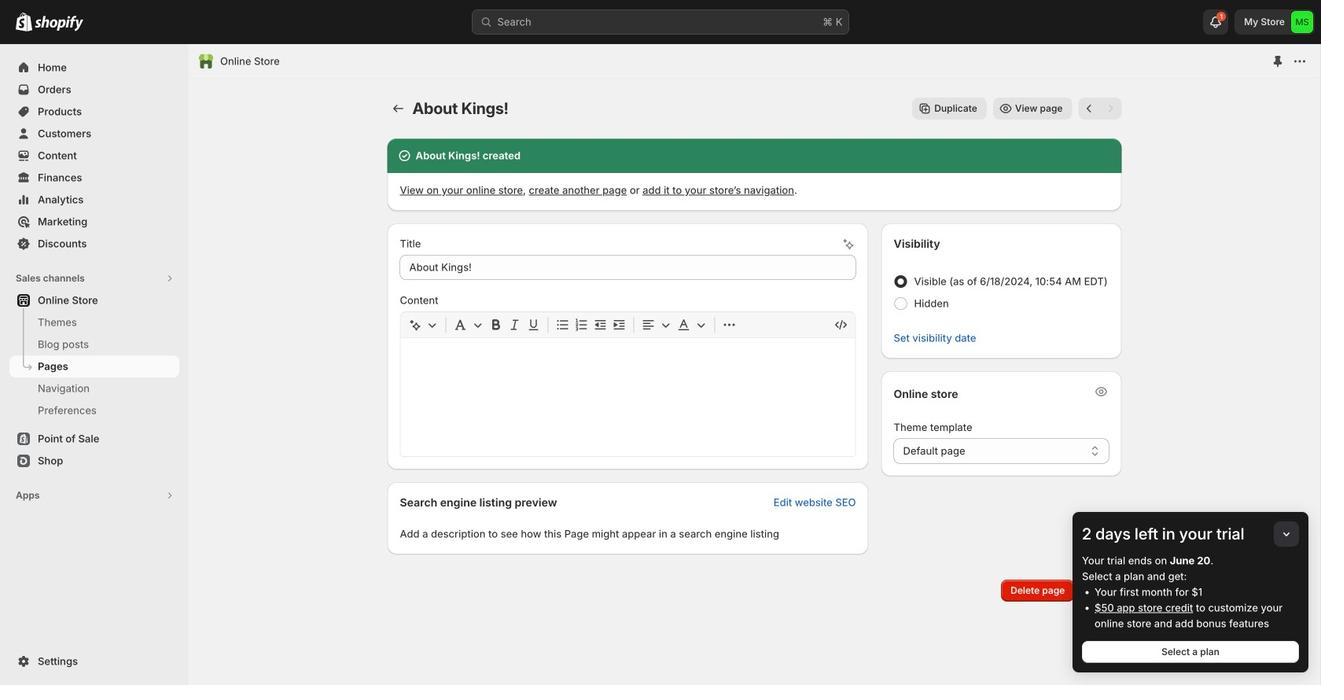 Task type: vqa. For each thing, say whether or not it's contained in the screenshot.
Toggle publishing entries as web pages image
no



Task type: describe. For each thing, give the bounding box(es) containing it.
my store image
[[1292, 11, 1314, 33]]

1 horizontal spatial shopify image
[[35, 16, 83, 31]]

0 horizontal spatial shopify image
[[16, 12, 32, 31]]



Task type: locate. For each thing, give the bounding box(es) containing it.
shopify image
[[16, 12, 32, 31], [35, 16, 83, 31]]

online store image
[[198, 54, 214, 69]]



